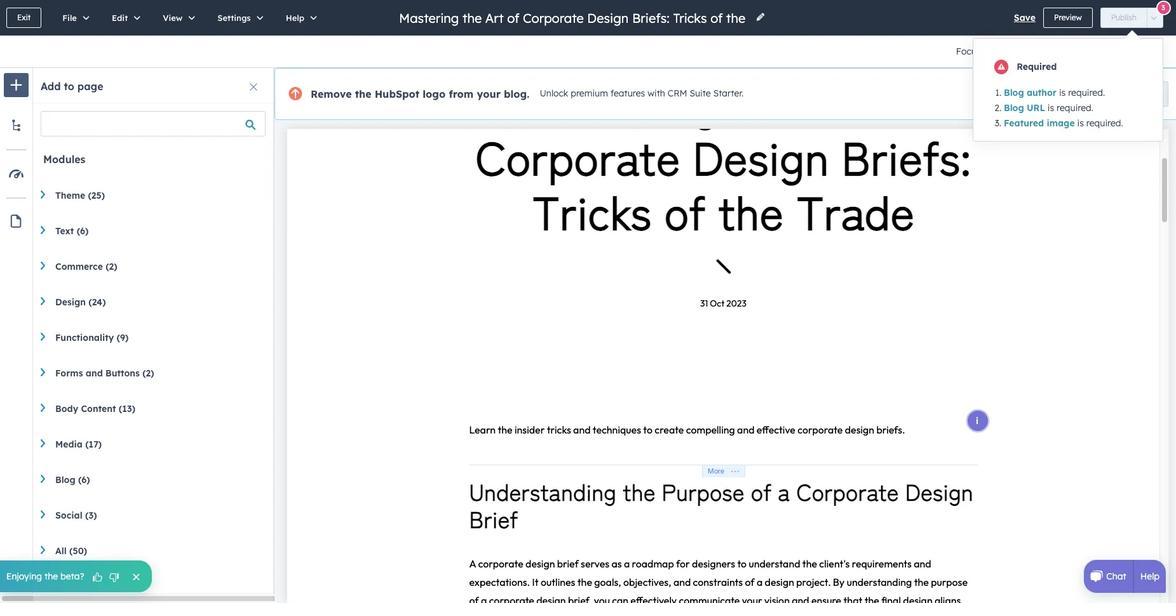 Task type: locate. For each thing, give the bounding box(es) containing it.
save
[[1014, 12, 1036, 24]]

image
[[1047, 117, 1075, 129]]

required
[[1017, 61, 1057, 72]]

the left beta?
[[45, 571, 58, 583]]

0 vertical spatial help
[[286, 13, 304, 23]]

publish
[[1111, 13, 1137, 22]]

1 horizontal spatial is
[[1059, 87, 1066, 98]]

edit
[[112, 13, 128, 23]]

help right chat
[[1140, 571, 1160, 583]]

0 horizontal spatial help
[[286, 13, 304, 23]]

blog up 'featured' at the right top
[[1004, 102, 1024, 113]]

0 horizontal spatial the
[[45, 571, 58, 583]]

is right url on the top of the page
[[1048, 102, 1054, 113]]

the inside enjoying the beta? button
[[45, 571, 58, 583]]

featured
[[1004, 117, 1044, 129]]

1 vertical spatial help
[[1140, 571, 1160, 583]]

settings button
[[204, 0, 272, 36]]

chat
[[1107, 571, 1126, 583]]

remove
[[311, 88, 352, 100]]

enjoying the beta? button
[[0, 561, 152, 593]]

exit link
[[6, 8, 41, 28]]

remove the hubspot logo from your blog.
[[311, 88, 530, 100]]

page
[[77, 80, 103, 93]]

unlock
[[540, 88, 568, 99]]

2 vertical spatial required.
[[1086, 117, 1123, 129]]

3
[[1161, 3, 1165, 12]]

1 horizontal spatial the
[[355, 88, 371, 100]]

Search search field
[[41, 111, 266, 137]]

required.
[[1068, 87, 1105, 98], [1057, 102, 1094, 113], [1086, 117, 1123, 129]]

help right settings button
[[286, 13, 304, 23]]

blog
[[1004, 87, 1024, 98], [1004, 102, 1024, 113]]

the right remove
[[355, 88, 371, 100]]

your
[[477, 88, 501, 100]]

the for beta?
[[45, 571, 58, 583]]

mode
[[983, 46, 1007, 57]]

0 horizontal spatial is
[[1048, 102, 1054, 113]]

0 vertical spatial blog
[[1004, 87, 1024, 98]]

is right image
[[1077, 117, 1084, 129]]

group
[[1123, 41, 1163, 62]]

None field
[[398, 9, 750, 26]]

thumbsdown image
[[108, 572, 120, 584]]

blog up blog url "link"
[[1004, 87, 1024, 98]]

help
[[286, 13, 304, 23], [1140, 571, 1160, 583]]

blog.
[[504, 88, 530, 100]]

settings
[[218, 13, 251, 23]]

1 vertical spatial the
[[45, 571, 58, 583]]

enjoying the beta?
[[6, 571, 84, 583]]

starter.
[[713, 88, 744, 99]]

view
[[163, 13, 183, 23]]

file button
[[49, 0, 98, 36]]

is right author
[[1059, 87, 1066, 98]]

is
[[1059, 87, 1066, 98], [1048, 102, 1054, 113], [1077, 117, 1084, 129]]

file
[[62, 13, 77, 23]]

the
[[355, 88, 371, 100], [45, 571, 58, 583]]

2 horizontal spatial is
[[1077, 117, 1084, 129]]

0 vertical spatial is
[[1059, 87, 1066, 98]]

2 vertical spatial is
[[1077, 117, 1084, 129]]

preview
[[1054, 13, 1082, 22]]

close image
[[250, 83, 257, 91]]

add
[[41, 80, 61, 93]]

0 vertical spatial the
[[355, 88, 371, 100]]

1 vertical spatial blog
[[1004, 102, 1024, 113]]

help inside button
[[286, 13, 304, 23]]



Task type: vqa. For each thing, say whether or not it's contained in the screenshot.
the preview button
yes



Task type: describe. For each thing, give the bounding box(es) containing it.
logo
[[423, 88, 446, 100]]

suite
[[690, 88, 711, 99]]

1 blog from the top
[[1004, 87, 1024, 98]]

beta?
[[60, 571, 84, 583]]

2 blog from the top
[[1004, 102, 1024, 113]]

publish button
[[1100, 8, 1148, 28]]

preview button
[[1043, 8, 1093, 28]]

enjoying
[[6, 571, 42, 583]]

blog author link
[[1004, 87, 1057, 98]]

0 vertical spatial required.
[[1068, 87, 1105, 98]]

add to page
[[41, 80, 103, 93]]

edit button
[[98, 0, 149, 36]]

help button
[[272, 0, 326, 36]]

with
[[648, 88, 665, 99]]

unlock premium features with crm suite starter.
[[540, 88, 744, 99]]

premium
[[571, 88, 608, 99]]

focus mode
[[956, 46, 1007, 57]]

url
[[1027, 102, 1045, 113]]

from
[[449, 88, 474, 100]]

blog url link
[[1004, 102, 1045, 113]]

1 vertical spatial required.
[[1057, 102, 1094, 113]]

1 vertical spatial is
[[1048, 102, 1054, 113]]

thumbsup image
[[92, 572, 103, 584]]

focus
[[956, 46, 981, 57]]

1 horizontal spatial help
[[1140, 571, 1160, 583]]

crm
[[668, 88, 687, 99]]

view button
[[149, 0, 204, 36]]

publish group
[[1100, 8, 1163, 28]]

save button
[[1014, 10, 1036, 25]]

hubspot
[[375, 88, 420, 100]]

modules
[[43, 153, 85, 166]]

features
[[611, 88, 645, 99]]

the for hubspot
[[355, 88, 371, 100]]

author
[[1027, 87, 1057, 98]]

to
[[64, 80, 74, 93]]

featured image link
[[1004, 117, 1075, 129]]

exit
[[17, 13, 31, 22]]

blog author is required. blog url is required. featured image is required.
[[1004, 87, 1123, 129]]

focus mode element
[[1012, 41, 1053, 62]]



